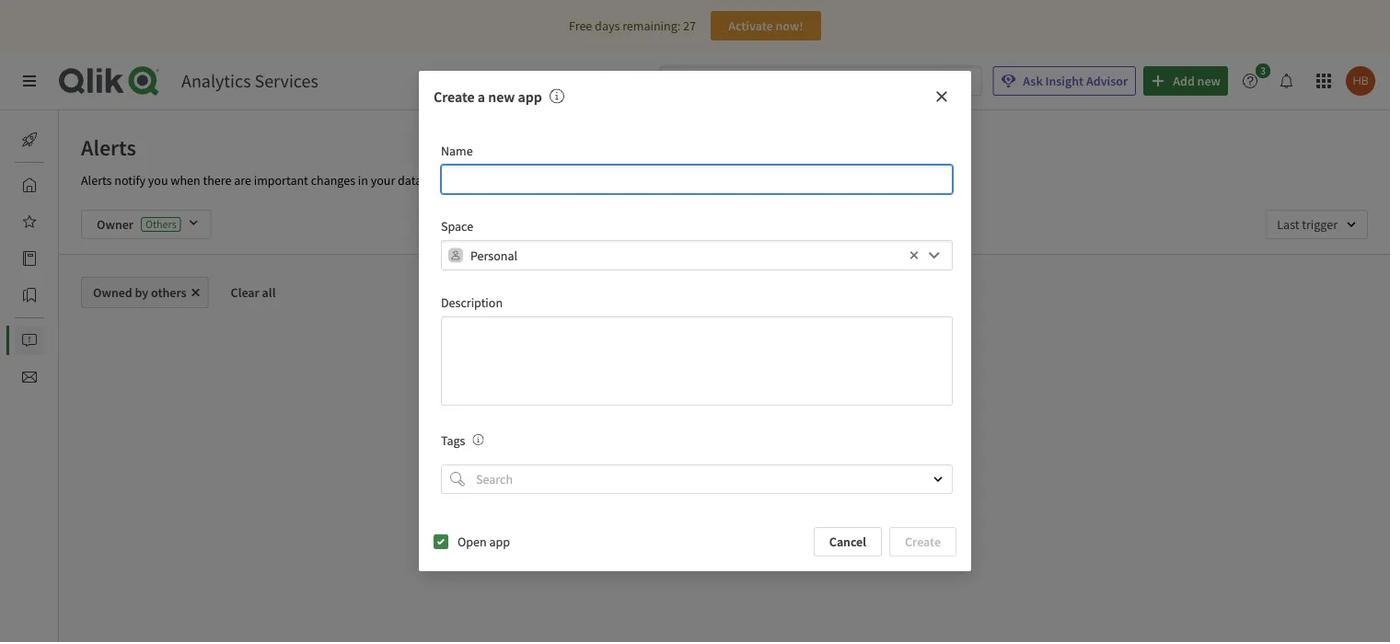 Task type: locate. For each thing, give the bounding box(es) containing it.
Search text field
[[689, 66, 982, 96], [472, 465, 917, 495]]

1 vertical spatial create
[[905, 534, 941, 551]]

owned
[[93, 285, 132, 301]]

changes
[[311, 172, 356, 189]]

app
[[518, 88, 542, 106], [489, 534, 510, 551]]

filters region
[[59, 195, 1391, 254]]

activate now!
[[729, 17, 804, 34]]

alerts for alerts
[[81, 134, 136, 161]]

activate
[[729, 17, 773, 34]]

0 vertical spatial create
[[434, 88, 475, 106]]

1 vertical spatial alerts
[[81, 172, 112, 189]]

last trigger image
[[1266, 210, 1369, 239]]

create a new app dialog
[[419, 71, 972, 572]]

owned by others button
[[81, 277, 209, 309]]

home link
[[15, 170, 91, 200]]

create a new app
[[434, 88, 542, 106]]

0 vertical spatial app
[[518, 88, 542, 106]]

create left "a"
[[434, 88, 475, 106]]

1 horizontal spatial create
[[905, 534, 941, 551]]

1 alerts from the top
[[81, 134, 136, 161]]

no results found
[[684, 480, 788, 498]]

your
[[371, 172, 395, 189]]

create down open icon
[[905, 534, 941, 551]]

analytics services
[[181, 70, 319, 93]]

analytics
[[181, 70, 251, 93]]

home
[[59, 177, 91, 193]]

cancel
[[830, 534, 867, 551]]

alerts
[[81, 134, 136, 161], [81, 172, 112, 189]]

days
[[595, 17, 620, 34]]

remaining:
[[623, 17, 681, 34]]

create inside button
[[905, 534, 941, 551]]

alerts left "notify"
[[81, 172, 112, 189]]

app right open
[[489, 534, 510, 551]]

Description text field
[[441, 317, 953, 406]]

Name text field
[[441, 165, 953, 195]]

1 vertical spatial app
[[489, 534, 510, 551]]

navigation pane element
[[0, 118, 100, 400]]

search text field inside the "create a new app" dialog
[[472, 465, 917, 495]]

search image
[[450, 472, 465, 487]]

no
[[684, 480, 702, 498]]

in
[[358, 172, 368, 189]]

alerts image
[[22, 333, 37, 348]]

open sidebar menu image
[[22, 74, 37, 88]]

2 alerts from the top
[[81, 172, 112, 189]]

space
[[441, 218, 474, 235]]

by
[[135, 285, 149, 301]]

free days remaining: 27
[[569, 17, 696, 34]]

1 horizontal spatial app
[[518, 88, 542, 106]]

1 vertical spatial search text field
[[472, 465, 917, 495]]

a
[[478, 88, 485, 106]]

open
[[458, 534, 487, 551]]

cancel button
[[814, 528, 882, 557]]

open app
[[458, 534, 510, 551]]

0 vertical spatial alerts
[[81, 134, 136, 161]]

open image
[[933, 474, 944, 485]]

app right new
[[518, 88, 542, 106]]

create
[[434, 88, 475, 106], [905, 534, 941, 551]]

0 horizontal spatial app
[[489, 534, 510, 551]]

search element
[[450, 472, 465, 487]]

alerts up "notify"
[[81, 134, 136, 161]]

0 horizontal spatial create
[[434, 88, 475, 106]]



Task type: vqa. For each thing, say whether or not it's contained in the screenshot.
topmost app
yes



Task type: describe. For each thing, give the bounding box(es) containing it.
services
[[255, 70, 319, 93]]

when
[[171, 172, 200, 189]]

create for create a new app
[[434, 88, 475, 106]]

ask
[[1024, 73, 1043, 89]]

important
[[254, 172, 308, 189]]

new
[[488, 88, 515, 106]]

insight
[[1046, 73, 1084, 89]]

now!
[[776, 17, 804, 34]]

description
[[441, 295, 503, 311]]

subscriptions image
[[22, 370, 37, 385]]

ask insight advisor button
[[993, 66, 1137, 96]]

owned by others
[[93, 285, 187, 301]]

0 vertical spatial search text field
[[689, 66, 982, 96]]

27
[[683, 17, 696, 34]]

name
[[441, 143, 473, 159]]

collections image
[[22, 288, 37, 303]]

catalog link
[[15, 244, 100, 274]]

favorites image
[[22, 215, 37, 229]]

tags
[[441, 433, 466, 449]]

start typing a tag name. select an existing tag or create a new tag by pressing enter or comma. press backspace to remove a tag. image
[[473, 435, 484, 446]]

create button
[[890, 528, 957, 557]]

advisor
[[1087, 73, 1128, 89]]

start typing a tag name. select an existing tag or create a new tag by pressing enter or comma. press backspace to remove a tag. tooltip
[[466, 433, 484, 449]]

ask insight advisor
[[1024, 73, 1128, 89]]

found
[[750, 480, 788, 498]]

notify
[[114, 172, 146, 189]]

analytics services element
[[181, 70, 319, 93]]

Space text field
[[471, 241, 905, 271]]

free
[[569, 17, 592, 34]]

data.
[[398, 172, 425, 189]]

are
[[234, 172, 251, 189]]

create for create
[[905, 534, 941, 551]]

activate now! link
[[711, 11, 821, 41]]

you
[[148, 172, 168, 189]]

all
[[262, 285, 276, 301]]

results
[[705, 480, 748, 498]]

others
[[151, 285, 187, 301]]

clear all
[[231, 285, 276, 301]]

catalog
[[59, 251, 100, 267]]

there
[[203, 172, 232, 189]]

clear all button
[[216, 277, 291, 309]]

clear
[[231, 285, 260, 301]]

alerts for alerts notify you when there are important changes in your data.
[[81, 172, 112, 189]]

alerts notify you when there are important changes in your data.
[[81, 172, 425, 189]]



